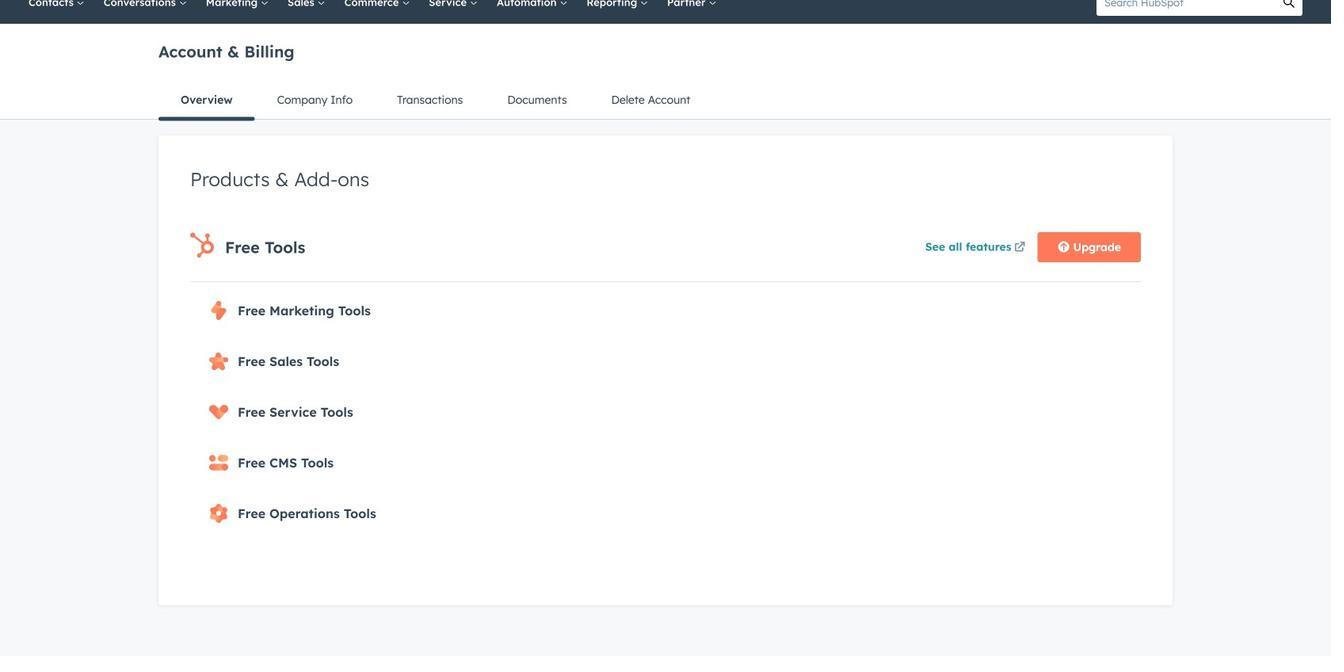Task type: locate. For each thing, give the bounding box(es) containing it.
Search HubSpot search field
[[1097, 0, 1276, 16]]

link opens in a new window image
[[1014, 238, 1025, 257], [1014, 242, 1025, 253]]

cms icon image
[[209, 453, 228, 472]]



Task type: vqa. For each thing, say whether or not it's contained in the screenshot.
search hubspot SEARCH BOX at right
yes



Task type: describe. For each thing, give the bounding box(es) containing it.
marketing icon image
[[209, 301, 228, 320]]

service icon image
[[209, 403, 228, 422]]

page section element
[[120, 24, 1211, 121]]

2 link opens in a new window image from the top
[[1014, 242, 1025, 253]]

1 link opens in a new window image from the top
[[1014, 238, 1025, 257]]

ops icon image
[[209, 504, 228, 523]]

sales icon image
[[209, 352, 228, 371]]



